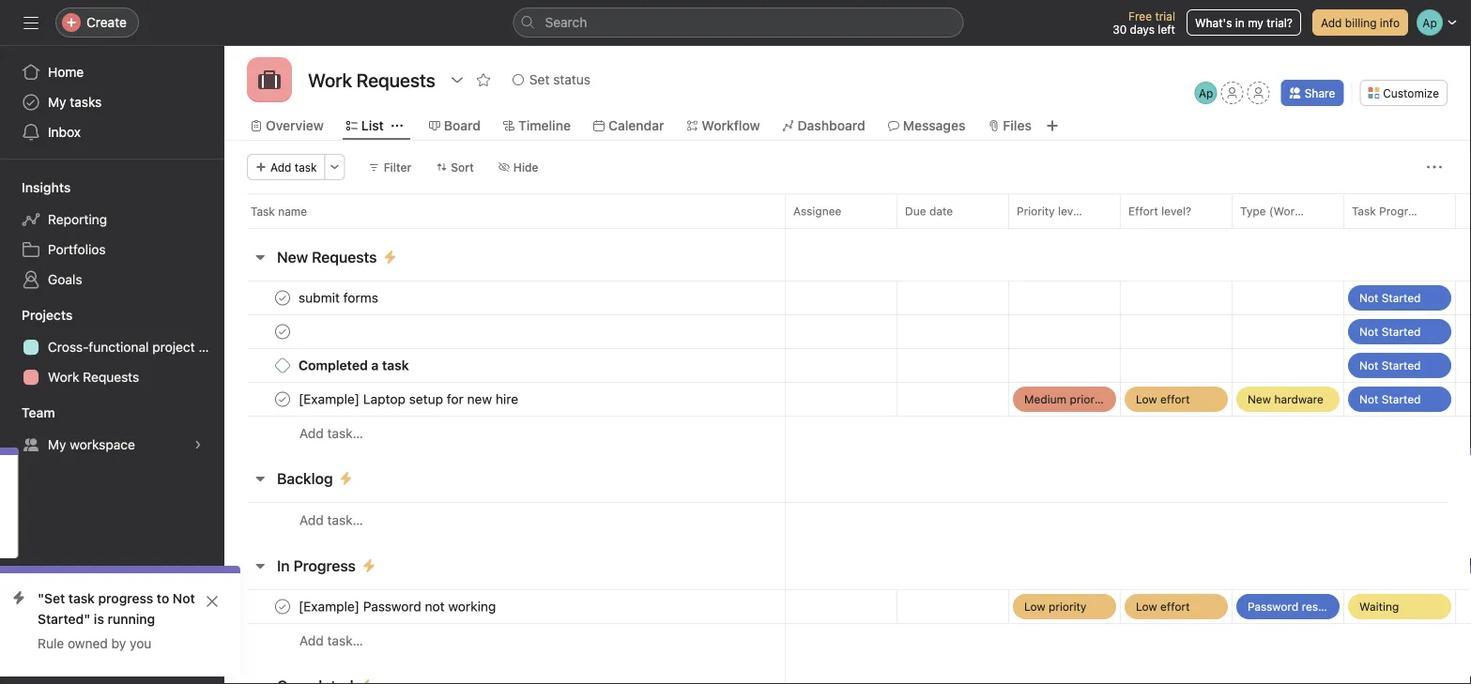 Task type: vqa. For each thing, say whether or not it's contained in the screenshot.
overview on the top of page
yes



Task type: locate. For each thing, give the bounding box(es) containing it.
task
[[251, 205, 275, 218], [1352, 205, 1376, 218]]

started for completed a task cell
[[1382, 359, 1421, 372]]

0 vertical spatial collapse task list for this section image
[[253, 471, 268, 486]]

task…
[[327, 426, 363, 441], [327, 513, 363, 528], [327, 633, 363, 649]]

2 task… from the top
[[327, 513, 363, 528]]

waiting
[[1360, 600, 1399, 614]]

show options image
[[450, 72, 465, 87]]

create button
[[55, 8, 139, 38]]

3 not started from the top
[[1360, 359, 1421, 372]]

priority
[[1017, 205, 1055, 218]]

add task… up the rules for completed icon
[[300, 633, 363, 649]]

low inside header new requests tree grid
[[1136, 393, 1157, 406]]

free
[[1129, 9, 1152, 23]]

add task… row
[[224, 416, 1471, 451], [224, 502, 1471, 538], [224, 623, 1471, 658]]

1 vertical spatial task…
[[327, 513, 363, 528]]

low effort button inside header new requests tree grid
[[1121, 383, 1232, 416]]

started for the submit forms cell
[[1382, 292, 1421, 305]]

task… inside header in progress tree grid
[[327, 633, 363, 649]]

completed image down in at left
[[271, 596, 294, 618]]

add down in progress button
[[300, 633, 324, 649]]

completed a task cell
[[224, 348, 786, 383]]

owned
[[68, 636, 108, 652]]

row
[[224, 193, 1471, 228], [247, 227, 1471, 229], [224, 382, 1471, 417], [224, 590, 1471, 624]]

add task… button inside header new requests tree grid
[[300, 423, 363, 444]]

new inside new hardware popup button
[[1248, 393, 1271, 406]]

2 my from the top
[[48, 437, 66, 453]]

0 vertical spatial completed image
[[271, 287, 294, 309]]

0 vertical spatial add task…
[[300, 426, 363, 441]]

effort level?
[[1129, 205, 1192, 218]]

1 vertical spatial completed image
[[271, 388, 294, 411]]

low priority button
[[1009, 591, 1120, 623]]

1 vertical spatial add task… button
[[300, 510, 363, 531]]

add up backlog
[[300, 426, 324, 441]]

3 task… from the top
[[327, 633, 363, 649]]

2 vertical spatial completed checkbox
[[271, 596, 294, 618]]

task left more actions image
[[295, 161, 317, 174]]

backlog
[[277, 470, 333, 488]]

is
[[94, 612, 104, 627]]

low effort
[[1136, 393, 1190, 406], [1136, 600, 1190, 614]]

projects button
[[0, 306, 73, 325]]

task… down rules for backlog icon
[[327, 513, 363, 528]]

add task… button up the rules for completed icon
[[300, 631, 363, 652]]

add task… button down rules for backlog icon
[[300, 510, 363, 531]]

2 add task… row from the top
[[224, 502, 1471, 538]]

2 add task… button from the top
[[300, 510, 363, 531]]

priority level?
[[1017, 205, 1088, 218]]

my down team
[[48, 437, 66, 453]]

0 vertical spatial completed checkbox
[[271, 287, 294, 309]]

2 collapse task list for this section image from the top
[[253, 559, 268, 574]]

timeline
[[518, 118, 571, 133]]

cell
[[224, 315, 786, 349]]

task inside the "set task progress to not started" is running
[[68, 591, 95, 607]]

goals
[[48, 272, 82, 287]]

set
[[529, 72, 550, 87]]

level? right effort
[[1162, 205, 1192, 218]]

status
[[553, 72, 591, 87]]

add inside header in progress tree grid
[[300, 633, 324, 649]]

1 completed checkbox from the top
[[271, 287, 294, 309]]

0 vertical spatial effort
[[1161, 393, 1190, 406]]

ap button
[[1195, 82, 1218, 104]]

0 vertical spatial low effort button
[[1121, 383, 1232, 416]]

add task… button up rules for backlog icon
[[300, 423, 363, 444]]

header in progress tree grid
[[224, 590, 1471, 658]]

name
[[278, 205, 307, 218]]

completed checkbox for in progress
[[271, 596, 294, 618]]

task inside button
[[295, 161, 317, 174]]

my tasks
[[48, 94, 102, 110]]

1 vertical spatial collapse task list for this section image
[[253, 559, 268, 574]]

completed image down completed milestone checkbox
[[271, 388, 294, 411]]

effort inside header new requests tree grid
[[1161, 393, 1190, 406]]

1 not started from the top
[[1360, 292, 1421, 305]]

completed image inside [example] password not working cell
[[271, 596, 294, 618]]

hide sidebar image
[[23, 15, 38, 30]]

2 not started from the top
[[1360, 325, 1421, 339]]

row containing task name
[[224, 193, 1471, 228]]

4 not started button from the top
[[1345, 383, 1455, 416]]

filter
[[384, 161, 412, 174]]

1 vertical spatial progress
[[294, 557, 356, 575]]

add left billing
[[1321, 16, 1342, 29]]

add down overview link
[[270, 161, 292, 174]]

task… up the rules for completed icon
[[327, 633, 363, 649]]

2 level? from the left
[[1162, 205, 1192, 218]]

low effort button inside header in progress tree grid
[[1121, 591, 1232, 623]]

progress inside in progress button
[[294, 557, 356, 575]]

overview link
[[251, 115, 324, 136]]

1 low effort from the top
[[1136, 393, 1190, 406]]

4 not started from the top
[[1360, 393, 1421, 406]]

3 not started row from the top
[[224, 348, 1471, 383]]

low effort inside header new requests tree grid
[[1136, 393, 1190, 406]]

sort button
[[428, 154, 482, 180]]

2 vertical spatial add task… row
[[224, 623, 1471, 658]]

projects element
[[0, 299, 224, 396]]

close image
[[205, 594, 220, 609]]

running
[[108, 612, 155, 627]]

0 vertical spatial my
[[48, 94, 66, 110]]

completed image inside the submit forms cell
[[271, 287, 294, 309]]

priority inside popup button
[[1070, 393, 1108, 406]]

completed checkbox inside [example] password not working cell
[[271, 596, 294, 618]]

2 task from the left
[[1352, 205, 1376, 218]]

requests up submit forms text box
[[312, 248, 377, 266]]

reset
[[1302, 600, 1329, 614]]

my inside "link"
[[48, 94, 66, 110]]

hide button
[[490, 154, 547, 180]]

requests inside button
[[312, 248, 377, 266]]

0 vertical spatial requests
[[312, 248, 377, 266]]

[Example] Laptop setup for new hire text field
[[295, 390, 524, 409]]

medium priority
[[1024, 393, 1108, 406]]

Completed milestone checkbox
[[275, 358, 290, 373]]

new hardware
[[1248, 393, 1324, 406]]

1 low effort button from the top
[[1121, 383, 1232, 416]]

submit forms cell
[[224, 281, 786, 316]]

1 vertical spatial task
[[68, 591, 95, 607]]

add task… inside header new requests tree grid
[[300, 426, 363, 441]]

0 horizontal spatial level?
[[1058, 205, 1088, 218]]

0 horizontal spatial task
[[68, 591, 95, 607]]

new hardware button
[[1233, 383, 1344, 416]]

1 horizontal spatial new
[[1248, 393, 1271, 406]]

priority for medium priority
[[1070, 393, 1108, 406]]

1 add task… button from the top
[[300, 423, 363, 444]]

2 vertical spatial task…
[[327, 633, 363, 649]]

low effort inside header in progress tree grid
[[1136, 600, 1190, 614]]

not inside row
[[1360, 393, 1379, 406]]

rules for completed image
[[359, 679, 374, 685]]

hide
[[513, 161, 539, 174]]

1 completed image from the top
[[271, 287, 294, 309]]

add task… button for second add task… row from the top of the page
[[300, 510, 363, 531]]

submit forms text field
[[295, 289, 384, 308]]

requests
[[312, 248, 377, 266], [83, 369, 139, 385]]

1 my from the top
[[48, 94, 66, 110]]

board
[[444, 118, 481, 133]]

set status button
[[504, 67, 599, 93]]

insights element
[[0, 171, 224, 299]]

task… for second add task… row from the top of the page add task… "button"
[[327, 513, 363, 528]]

level? right priority
[[1058, 205, 1088, 218]]

1 not started row from the top
[[224, 281, 1471, 316]]

2 add task… from the top
[[300, 513, 363, 528]]

not started for completed a task cell
[[1360, 359, 1421, 372]]

in progress
[[277, 557, 356, 575]]

2 low effort from the top
[[1136, 600, 1190, 614]]

assignee
[[793, 205, 842, 218]]

Completed a task text field
[[295, 356, 415, 375]]

insights button
[[0, 178, 71, 197]]

functional
[[89, 339, 149, 355]]

1 vertical spatial low effort
[[1136, 600, 1190, 614]]

0 vertical spatial task
[[295, 161, 317, 174]]

new
[[277, 248, 308, 266], [1248, 393, 1271, 406]]

task… inside header new requests tree grid
[[327, 426, 363, 441]]

1 task from the left
[[251, 205, 275, 218]]

collapse task list for this section image
[[253, 471, 268, 486], [253, 559, 268, 574], [253, 679, 268, 685]]

1 vertical spatial my
[[48, 437, 66, 453]]

Completed checkbox
[[271, 287, 294, 309], [271, 321, 294, 343], [271, 596, 294, 618]]

requests inside the projects element
[[83, 369, 139, 385]]

my left tasks
[[48, 94, 66, 110]]

completed checkbox down in at left
[[271, 596, 294, 618]]

1 add task… row from the top
[[224, 416, 1471, 451]]

1 vertical spatial add task… row
[[224, 502, 1471, 538]]

1 horizontal spatial requests
[[312, 248, 377, 266]]

0 vertical spatial task…
[[327, 426, 363, 441]]

add task… up rules for backlog icon
[[300, 426, 363, 441]]

task for "set
[[68, 591, 95, 607]]

3 add task… button from the top
[[300, 631, 363, 652]]

completed image
[[271, 287, 294, 309], [271, 388, 294, 411], [271, 596, 294, 618]]

4 started from the top
[[1382, 393, 1421, 406]]

1 vertical spatial add task…
[[300, 513, 363, 528]]

completed checkbox up completed image
[[271, 287, 294, 309]]

add task… down rules for backlog icon
[[300, 513, 363, 528]]

1 started from the top
[[1382, 292, 1421, 305]]

my workspace
[[48, 437, 135, 453]]

you
[[130, 636, 152, 652]]

3 not started button from the top
[[1345, 349, 1455, 382]]

1 collapse task list for this section image from the top
[[253, 471, 268, 486]]

add
[[1321, 16, 1342, 29], [270, 161, 292, 174], [300, 426, 324, 441], [300, 513, 324, 528], [300, 633, 324, 649]]

2 low effort button from the top
[[1121, 591, 1232, 623]]

not started row
[[224, 281, 1471, 316], [224, 315, 1471, 349], [224, 348, 1471, 383]]

medium priority button
[[1009, 383, 1120, 416]]

low for low priority
[[1136, 600, 1157, 614]]

set status
[[529, 72, 591, 87]]

3 add task… row from the top
[[224, 623, 1471, 658]]

3 add task… from the top
[[300, 633, 363, 649]]

completed checkbox inside the submit forms cell
[[271, 287, 294, 309]]

add task… button for third add task… row from the bottom
[[300, 423, 363, 444]]

new requests button
[[277, 240, 377, 274]]

collapse task list for this section image for backlog
[[253, 471, 268, 486]]

add task
[[270, 161, 317, 174]]

insights
[[22, 180, 71, 195]]

task… for add task… "button" in the header new requests tree grid
[[327, 426, 363, 441]]

more actions image
[[1427, 160, 1442, 175]]

completed image for in
[[271, 596, 294, 618]]

my for my tasks
[[48, 94, 66, 110]]

see details, my workspace image
[[192, 439, 204, 451]]

inbox
[[48, 124, 81, 140]]

1 horizontal spatial task
[[1352, 205, 1376, 218]]

add task… button inside header in progress tree grid
[[300, 631, 363, 652]]

search button
[[513, 8, 964, 38]]

low effort for low priority
[[1136, 600, 1190, 614]]

reporting
[[48, 212, 107, 227]]

add down 'backlog' button
[[300, 513, 324, 528]]

days
[[1130, 23, 1155, 36]]

effort inside header in progress tree grid
[[1161, 600, 1190, 614]]

not started
[[1360, 292, 1421, 305], [1360, 325, 1421, 339], [1360, 359, 1421, 372], [1360, 393, 1421, 406]]

home
[[48, 64, 84, 80]]

started
[[1382, 292, 1421, 305], [1382, 325, 1421, 339], [1382, 359, 1421, 372], [1382, 393, 1421, 406]]

1 vertical spatial priority
[[1049, 600, 1087, 614]]

0 horizontal spatial new
[[277, 248, 308, 266]]

2 vertical spatial add task…
[[300, 633, 363, 649]]

low effort button
[[1121, 383, 1232, 416], [1121, 591, 1232, 623]]

3 completed checkbox from the top
[[271, 596, 294, 618]]

free trial 30 days left
[[1113, 9, 1176, 36]]

2 completed image from the top
[[271, 388, 294, 411]]

0 vertical spatial low effort
[[1136, 393, 1190, 406]]

priority inside dropdown button
[[1049, 600, 1087, 614]]

1 horizontal spatial progress
[[1380, 205, 1427, 218]]

1 horizontal spatial task
[[295, 161, 317, 174]]

2 vertical spatial collapse task list for this section image
[[253, 679, 268, 685]]

work
[[48, 369, 79, 385]]

0 horizontal spatial task
[[251, 205, 275, 218]]

1 not started button from the top
[[1345, 282, 1455, 315]]

1 vertical spatial effort
[[1161, 600, 1190, 614]]

date
[[930, 205, 953, 218]]

password reset
[[1248, 600, 1329, 614]]

3 started from the top
[[1382, 359, 1421, 372]]

2 vertical spatial completed image
[[271, 596, 294, 618]]

2 not started button from the top
[[1345, 316, 1455, 348]]

0 horizontal spatial progress
[[294, 557, 356, 575]]

2 vertical spatial add task… button
[[300, 631, 363, 652]]

new inside new requests button
[[277, 248, 308, 266]]

0 horizontal spatial requests
[[83, 369, 139, 385]]

1 task… from the top
[[327, 426, 363, 441]]

0 vertical spatial add task… row
[[224, 416, 1471, 451]]

task for add
[[295, 161, 317, 174]]

new right collapse task list for this section image
[[277, 248, 308, 266]]

completed checkbox up completed milestone checkbox
[[271, 321, 294, 343]]

0 vertical spatial progress
[[1380, 205, 1427, 218]]

my
[[1248, 16, 1264, 29]]

1 effort from the top
[[1161, 393, 1190, 406]]

0 vertical spatial new
[[277, 248, 308, 266]]

2 effort from the top
[[1161, 600, 1190, 614]]

files link
[[988, 115, 1032, 136]]

task up is
[[68, 591, 95, 607]]

completed image for new
[[271, 287, 294, 309]]

my inside "link"
[[48, 437, 66, 453]]

share button
[[1281, 80, 1344, 106]]

not for not started 'dropdown button' associated with the submit forms cell
[[1360, 292, 1379, 305]]

0 vertical spatial priority
[[1070, 393, 1108, 406]]

workspace
[[70, 437, 135, 453]]

1 vertical spatial low effort button
[[1121, 591, 1232, 623]]

not
[[1360, 292, 1379, 305], [1360, 325, 1379, 339], [1360, 359, 1379, 372], [1360, 393, 1379, 406], [173, 591, 195, 607]]

messages
[[903, 118, 966, 133]]

in
[[277, 557, 290, 575]]

task… up rules for backlog icon
[[327, 426, 363, 441]]

1 vertical spatial requests
[[83, 369, 139, 385]]

[example] laptop setup for new hire cell
[[224, 382, 786, 417]]

plan
[[199, 339, 224, 355]]

dashboard
[[798, 118, 866, 133]]

0 vertical spatial add task… button
[[300, 423, 363, 444]]

None text field
[[303, 63, 440, 97]]

started"
[[38, 612, 90, 627]]

1 vertical spatial new
[[1248, 393, 1271, 406]]

1 add task… from the top
[[300, 426, 363, 441]]

home link
[[10, 57, 213, 87]]

1 horizontal spatial level?
[[1162, 205, 1192, 218]]

1 vertical spatial completed checkbox
[[271, 321, 294, 343]]

3 completed image from the top
[[271, 596, 294, 618]]

to
[[157, 591, 169, 607]]

timeline link
[[503, 115, 571, 136]]

collapse task list for this section image
[[253, 250, 268, 265]]

share
[[1305, 86, 1335, 100]]

[example] password not working cell
[[224, 590, 786, 624]]

1 level? from the left
[[1058, 205, 1088, 218]]

team
[[22, 405, 55, 421]]

new left hardware
[[1248, 393, 1271, 406]]

invite
[[52, 652, 86, 668]]

completed image up completed image
[[271, 287, 294, 309]]

requests down the 'cross-functional project plan' link
[[83, 369, 139, 385]]

not started button for completed a task cell
[[1345, 349, 1455, 382]]

level?
[[1058, 205, 1088, 218], [1162, 205, 1192, 218]]



Task type: describe. For each thing, give the bounding box(es) containing it.
row containing medium priority
[[224, 382, 1471, 417]]

not started for [example] laptop setup for new hire cell
[[1360, 393, 1421, 406]]

progress for in progress
[[294, 557, 356, 575]]

search list box
[[513, 8, 964, 38]]

Completed checkbox
[[271, 388, 294, 411]]

add inside 'button'
[[1321, 16, 1342, 29]]

requests for work requests
[[83, 369, 139, 385]]

board link
[[429, 115, 481, 136]]

task progress
[[1352, 205, 1427, 218]]

low effort button for new hardware
[[1121, 383, 1232, 416]]

level? for priority level?
[[1058, 205, 1088, 218]]

low effort for medium priority
[[1136, 393, 1190, 406]]

in
[[1236, 16, 1245, 29]]

projects
[[22, 308, 73, 323]]

not started for the submit forms cell
[[1360, 292, 1421, 305]]

cross-functional project plan
[[48, 339, 224, 355]]

in progress button
[[277, 549, 356, 583]]

my for my workspace
[[48, 437, 66, 453]]

requests for new requests
[[312, 248, 377, 266]]

filter button
[[360, 154, 420, 180]]

2 not started row from the top
[[224, 315, 1471, 349]]

effort for new hardware
[[1161, 393, 1190, 406]]

add inside button
[[270, 161, 292, 174]]

what's
[[1195, 16, 1232, 29]]

password reset button
[[1233, 591, 1344, 623]]

calendar link
[[593, 115, 664, 136]]

progress for task progress
[[1380, 205, 1427, 218]]

trial?
[[1267, 16, 1293, 29]]

search
[[545, 15, 587, 30]]

rules for new requests image
[[383, 250, 398, 265]]

task… for add task… "button" within header in progress tree grid
[[327, 633, 363, 649]]

add task… inside header in progress tree grid
[[300, 633, 363, 649]]

new for new requests
[[277, 248, 308, 266]]

my workspace link
[[10, 430, 213, 460]]

portfolios
[[48, 242, 106, 257]]

effort for password reset
[[1161, 600, 1190, 614]]

completed image inside [example] laptop setup for new hire cell
[[271, 388, 294, 411]]

add tab image
[[1045, 118, 1060, 133]]

backlog button
[[277, 462, 333, 496]]

calendar
[[608, 118, 664, 133]]

goals link
[[10, 265, 213, 295]]

low for medium priority
[[1136, 393, 1157, 406]]

trial
[[1155, 9, 1176, 23]]

low inside low priority dropdown button
[[1024, 600, 1046, 614]]

tasks
[[70, 94, 102, 110]]

level? for effort level?
[[1162, 205, 1192, 218]]

"set task progress to not started" is running
[[38, 591, 195, 627]]

header new requests tree grid
[[224, 281, 1471, 451]]

"set
[[38, 591, 65, 607]]

hardware
[[1275, 393, 1324, 406]]

what's in my trial?
[[1195, 16, 1293, 29]]

add billing info
[[1321, 16, 1400, 29]]

invite button
[[17, 643, 98, 677]]

cross-
[[48, 339, 89, 355]]

list
[[361, 118, 384, 133]]

collapse task list for this section image for in progress
[[253, 559, 268, 574]]

team button
[[0, 402, 55, 424]]

not started button for [example] laptop setup for new hire cell
[[1345, 383, 1455, 416]]

workflow link
[[687, 115, 760, 136]]

2 started from the top
[[1382, 325, 1421, 339]]

not for not started 'dropdown button' related to [example] laptop setup for new hire cell
[[1360, 393, 1379, 406]]

due date
[[905, 205, 953, 218]]

not inside the "set task progress to not started" is running
[[173, 591, 195, 607]]

not started button for the submit forms cell
[[1345, 282, 1455, 315]]

[Example] Password not working text field
[[295, 598, 502, 616]]

rule
[[38, 636, 64, 652]]

new requests
[[277, 248, 377, 266]]

due
[[905, 205, 926, 218]]

completed milestone image
[[275, 358, 290, 373]]

by
[[111, 636, 126, 652]]

files
[[1003, 118, 1032, 133]]

waiting button
[[1345, 591, 1455, 623]]

row containing low priority
[[224, 590, 1471, 624]]

inbox link
[[10, 117, 213, 147]]

what's in my trial? button
[[1187, 9, 1301, 36]]

30
[[1113, 23, 1127, 36]]

customize button
[[1360, 80, 1448, 106]]

sort
[[451, 161, 474, 174]]

more actions image
[[329, 162, 341, 173]]

teams element
[[0, 396, 224, 464]]

not for not started 'dropdown button' associated with completed a task cell
[[1360, 359, 1379, 372]]

password
[[1248, 600, 1299, 614]]

add task… button for 3rd add task… row from the top of the page
[[300, 631, 363, 652]]

priority for low priority
[[1049, 600, 1087, 614]]

rules for backlog image
[[339, 471, 354, 486]]

completed checkbox for new requests
[[271, 287, 294, 309]]

task for task name
[[251, 205, 275, 218]]

add billing info button
[[1313, 9, 1408, 36]]

customize
[[1383, 86, 1439, 100]]

task name
[[251, 205, 307, 218]]

list link
[[346, 115, 384, 136]]

portfolios link
[[10, 235, 213, 265]]

add task button
[[247, 154, 325, 180]]

add to starred image
[[476, 72, 491, 87]]

global element
[[0, 46, 224, 159]]

effort
[[1129, 205, 1158, 218]]

low priority
[[1024, 600, 1087, 614]]

billing
[[1345, 16, 1377, 29]]

briefcase image
[[258, 69, 281, 91]]

low effort button for password reset
[[1121, 591, 1232, 623]]

not for 3rd not started 'dropdown button' from the bottom of the header new requests tree grid
[[1360, 325, 1379, 339]]

completed image
[[271, 321, 294, 343]]

add inside header new requests tree grid
[[300, 426, 324, 441]]

progress
[[98, 591, 153, 607]]

rules for in progress image
[[361, 559, 376, 574]]

dashboard link
[[783, 115, 866, 136]]

info
[[1380, 16, 1400, 29]]

tab actions image
[[391, 120, 403, 131]]

new for new hardware
[[1248, 393, 1271, 406]]

my tasks link
[[10, 87, 213, 117]]

reporting link
[[10, 205, 213, 235]]

work requests link
[[10, 362, 213, 392]]

3 collapse task list for this section image from the top
[[253, 679, 268, 685]]

task for task progress
[[1352, 205, 1376, 218]]

overview
[[266, 118, 324, 133]]

create
[[86, 15, 127, 30]]

work requests
[[48, 369, 139, 385]]

ap
[[1199, 86, 1214, 100]]

2 completed checkbox from the top
[[271, 321, 294, 343]]

started for [example] laptop setup for new hire cell
[[1382, 393, 1421, 406]]

project
[[152, 339, 195, 355]]

rule owned by you
[[38, 636, 152, 652]]



